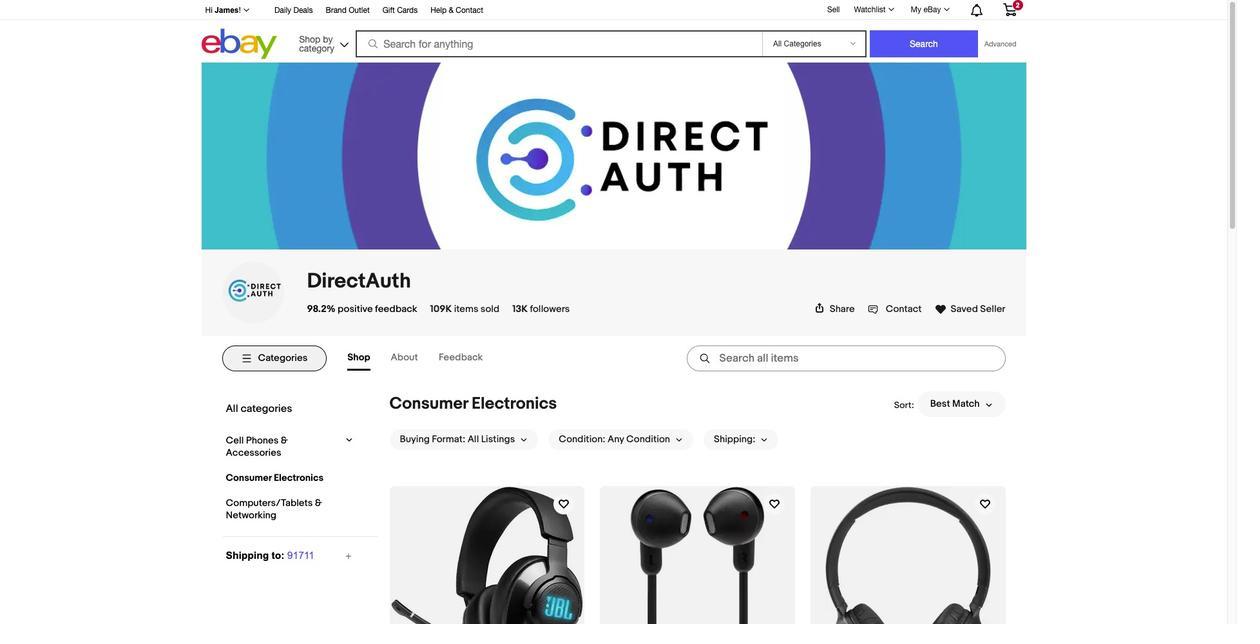 Task type: vqa. For each thing, say whether or not it's contained in the screenshot.
SHOP BY CATEGORY Banner
yes



Task type: describe. For each thing, give the bounding box(es) containing it.
about
[[391, 351, 418, 364]]

!
[[239, 6, 241, 15]]

daily deals link
[[275, 4, 313, 18]]

shop by category
[[299, 34, 335, 53]]

my ebay link
[[904, 2, 956, 17]]

phones
[[246, 435, 279, 447]]

hi james !
[[205, 6, 241, 15]]

feedback
[[375, 303, 418, 315]]

98.2%
[[307, 303, 336, 315]]

items
[[454, 303, 479, 315]]

match
[[953, 398, 980, 410]]

format:
[[432, 434, 466, 446]]

best match
[[931, 398, 980, 410]]

2 link
[[996, 0, 1025, 19]]

directauth image
[[222, 262, 284, 324]]

networking
[[226, 509, 277, 522]]

james
[[215, 6, 239, 15]]

directauth
[[307, 269, 411, 294]]

all categories
[[226, 402, 292, 415]]

109k
[[430, 303, 452, 315]]

categories
[[241, 402, 292, 415]]

all inside 'link'
[[226, 402, 238, 415]]

feedback
[[439, 351, 483, 364]]

shop by category banner
[[198, 0, 1027, 63]]

shop for shop
[[348, 351, 370, 364]]

shop by category button
[[293, 29, 352, 56]]

13k followers
[[513, 303, 570, 315]]

any
[[608, 434, 625, 446]]

listings
[[481, 434, 515, 446]]

my ebay
[[911, 5, 942, 14]]

saved seller button
[[935, 303, 1006, 315]]

2
[[1016, 1, 1020, 9]]

cell
[[226, 435, 244, 447]]

shipping: button
[[704, 429, 779, 450]]

Search for anything text field
[[358, 32, 760, 56]]

accessories
[[226, 447, 281, 459]]

brand outlet link
[[326, 4, 370, 18]]

consumer electronics link
[[223, 469, 348, 487]]

condition: any condition
[[559, 434, 671, 446]]

categories
[[258, 352, 308, 365]]

none submit inside 'shop by category' "banner"
[[870, 30, 979, 57]]

buying format: all listings button
[[390, 429, 539, 450]]

gift
[[383, 6, 395, 15]]

jbl tune 215 - bluetooth wireless in-ear headphones - black (open box) : quick view image
[[631, 487, 765, 624]]

all inside "dropdown button"
[[468, 434, 479, 446]]

saved seller
[[951, 303, 1006, 315]]

1 vertical spatial consumer electronics
[[226, 472, 324, 484]]

1 vertical spatial contact
[[886, 303, 922, 315]]

advanced
[[985, 40, 1017, 48]]

cell phones & accessories link
[[223, 431, 340, 462]]

share
[[830, 303, 855, 315]]

computers/tablets & networking link
[[223, 494, 348, 525]]

contact link
[[868, 303, 922, 315]]

sell link
[[822, 5, 846, 14]]

positive
[[338, 303, 373, 315]]

watchlist link
[[848, 2, 900, 17]]

brand
[[326, 6, 347, 15]]

jbl quantum 400 gaming headset - black (open box) : quick view image
[[391, 487, 583, 624]]

1 horizontal spatial electronics
[[472, 394, 557, 414]]

buying
[[400, 434, 430, 446]]

hi
[[205, 6, 213, 15]]

seller
[[981, 303, 1006, 315]]

condition: any condition button
[[549, 429, 694, 450]]



Task type: locate. For each thing, give the bounding box(es) containing it.
0 horizontal spatial electronics
[[274, 472, 324, 484]]

condition
[[627, 434, 671, 446]]

1 vertical spatial &
[[281, 435, 288, 447]]

brand outlet
[[326, 6, 370, 15]]

all categories link
[[223, 399, 353, 418]]

0 vertical spatial shop
[[299, 34, 321, 44]]

109k items sold
[[430, 303, 500, 315]]

None submit
[[870, 30, 979, 57]]

category
[[299, 43, 335, 53]]

directauth link
[[307, 269, 411, 294]]

to:
[[272, 550, 285, 561]]

help
[[431, 6, 447, 15]]

contact inside the "account" navigation
[[456, 6, 484, 15]]

shipping
[[226, 550, 269, 561]]

advanced link
[[979, 31, 1024, 57]]

all
[[226, 402, 238, 415], [468, 434, 479, 446]]

& right help
[[449, 6, 454, 15]]

& right phones
[[281, 435, 288, 447]]

1 horizontal spatial consumer electronics
[[390, 394, 557, 414]]

1 horizontal spatial &
[[315, 497, 322, 509]]

all up cell
[[226, 402, 238, 415]]

outlet
[[349, 6, 370, 15]]

buying format: all listings
[[400, 434, 515, 446]]

electronics
[[472, 394, 557, 414], [274, 472, 324, 484]]

shipping:
[[714, 434, 756, 446]]

categories button
[[222, 346, 327, 371]]

contact
[[456, 6, 484, 15], [886, 303, 922, 315]]

0 vertical spatial all
[[226, 402, 238, 415]]

& for computers/tablets
[[315, 497, 322, 509]]

jbl tune 510bt: wireless on-ear headphones w/ purebass sound - black (oem) : quick view image
[[826, 487, 991, 624]]

0 horizontal spatial consumer
[[226, 472, 272, 484]]

& inside the "account" navigation
[[449, 6, 454, 15]]

cell phones & accessories
[[226, 435, 288, 459]]

0 vertical spatial electronics
[[472, 394, 557, 414]]

tab list containing shop
[[348, 346, 504, 371]]

2 horizontal spatial &
[[449, 6, 454, 15]]

shop left about
[[348, 351, 370, 364]]

watchlist
[[855, 5, 886, 14]]

sold
[[481, 303, 500, 315]]

& for help
[[449, 6, 454, 15]]

1 vertical spatial shop
[[348, 351, 370, 364]]

contact left saved
[[886, 303, 922, 315]]

electronics up computers/tablets & networking link
[[274, 472, 324, 484]]

followers
[[530, 303, 570, 315]]

daily
[[275, 6, 292, 15]]

best
[[931, 398, 951, 410]]

&
[[449, 6, 454, 15], [281, 435, 288, 447], [315, 497, 322, 509]]

1 horizontal spatial shop
[[348, 351, 370, 364]]

deals
[[294, 6, 313, 15]]

0 vertical spatial &
[[449, 6, 454, 15]]

1 horizontal spatial contact
[[886, 303, 922, 315]]

share button
[[815, 303, 855, 315]]

98.2% positive feedback
[[307, 303, 418, 315]]

0 vertical spatial consumer
[[390, 394, 468, 414]]

& inside the computers/tablets & networking
[[315, 497, 322, 509]]

electronics up 'listings'
[[472, 394, 557, 414]]

91711
[[287, 550, 315, 561]]

gift cards link
[[383, 4, 418, 18]]

consumer
[[390, 394, 468, 414], [226, 472, 272, 484]]

shop
[[299, 34, 321, 44], [348, 351, 370, 364]]

13k
[[513, 303, 528, 315]]

best match button
[[918, 391, 1006, 417]]

shop for shop by category
[[299, 34, 321, 44]]

saved
[[951, 303, 979, 315]]

2 vertical spatial &
[[315, 497, 322, 509]]

cards
[[397, 6, 418, 15]]

by
[[323, 34, 333, 44]]

& inside cell phones & accessories
[[281, 435, 288, 447]]

1 horizontal spatial consumer
[[390, 394, 468, 414]]

shipping to: 91711
[[226, 550, 315, 561]]

help & contact link
[[431, 4, 484, 18]]

computers/tablets & networking
[[226, 497, 322, 522]]

contact right help
[[456, 6, 484, 15]]

sort:
[[895, 400, 915, 411]]

consumer electronics up the computers/tablets
[[226, 472, 324, 484]]

consumer down accessories
[[226, 472, 272, 484]]

daily deals
[[275, 6, 313, 15]]

1 vertical spatial consumer
[[226, 472, 272, 484]]

computers/tablets
[[226, 497, 313, 509]]

1 horizontal spatial all
[[468, 434, 479, 446]]

0 horizontal spatial shop
[[299, 34, 321, 44]]

0 horizontal spatial consumer electronics
[[226, 472, 324, 484]]

consumer electronics tab panel
[[222, 381, 1006, 624]]

gift cards
[[383, 6, 418, 15]]

0 horizontal spatial all
[[226, 402, 238, 415]]

ebay
[[924, 5, 942, 14]]

& down 'consumer electronics' link
[[315, 497, 322, 509]]

all right format:
[[468, 434, 479, 446]]

0 vertical spatial contact
[[456, 6, 484, 15]]

tab list
[[348, 346, 504, 371]]

0 horizontal spatial &
[[281, 435, 288, 447]]

consumer electronics
[[390, 394, 557, 414], [226, 472, 324, 484]]

shop inside shop by category
[[299, 34, 321, 44]]

condition:
[[559, 434, 606, 446]]

consumer up buying
[[390, 394, 468, 414]]

help & contact
[[431, 6, 484, 15]]

shop left the 'by' on the left
[[299, 34, 321, 44]]

1 vertical spatial electronics
[[274, 472, 324, 484]]

account navigation
[[198, 0, 1027, 20]]

consumer electronics up 'buying format: all listings' "dropdown button"
[[390, 394, 557, 414]]

0 horizontal spatial contact
[[456, 6, 484, 15]]

my
[[911, 5, 922, 14]]

1 vertical spatial all
[[468, 434, 479, 446]]

sell
[[828, 5, 840, 14]]

Search all items field
[[687, 346, 1006, 371]]

0 vertical spatial consumer electronics
[[390, 394, 557, 414]]



